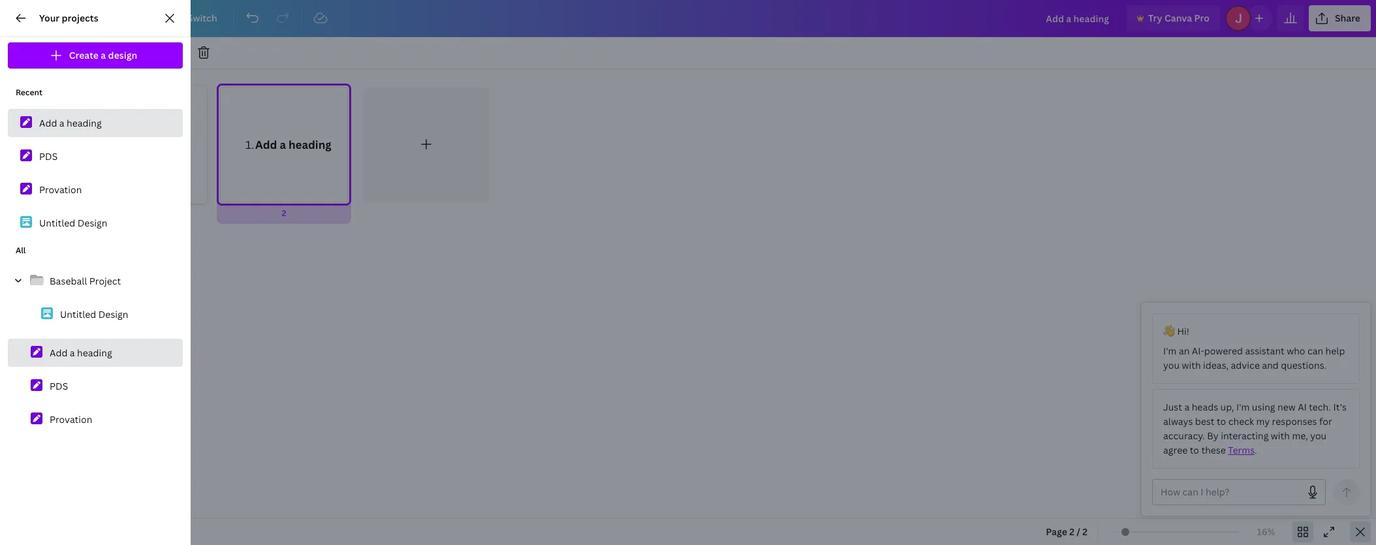 Task type: locate. For each thing, give the bounding box(es) containing it.
1 provation link from the top
[[8, 176, 183, 204]]

1 vertical spatial you
[[1311, 430, 1327, 442]]

design
[[13, 64, 34, 73], [78, 217, 107, 229], [98, 308, 128, 320]]

magic switch button
[[137, 5, 228, 31]]

who
[[1288, 345, 1306, 357]]

my
[[1257, 415, 1271, 428]]

elements
[[9, 111, 38, 120]]

add a heading button
[[78, 88, 205, 220], [221, 88, 348, 220], [8, 109, 183, 137], [8, 339, 183, 367]]

terms link
[[1229, 444, 1255, 457]]

2 pds link from the top
[[8, 372, 183, 400]]

to
[[1218, 415, 1227, 428], [1191, 444, 1200, 457]]

untitled design link
[[8, 209, 183, 237], [18, 300, 183, 329]]

these
[[1202, 444, 1227, 457]]

0 horizontal spatial i'm
[[1164, 345, 1177, 357]]

assistant
[[1246, 345, 1285, 357]]

Design title text field
[[1036, 5, 1122, 31]]

0 vertical spatial untitled
[[39, 217, 75, 229]]

pds link
[[8, 142, 183, 170], [8, 372, 183, 400]]

list containing add a heading
[[8, 79, 183, 237]]

2
[[282, 208, 287, 219], [1070, 526, 1075, 538], [1083, 526, 1088, 538]]

0 horizontal spatial you
[[1164, 359, 1180, 372]]

home
[[52, 12, 79, 24]]

0 vertical spatial provation link
[[8, 176, 183, 204]]

0 horizontal spatial with
[[1183, 359, 1202, 372]]

list
[[8, 79, 183, 237], [8, 237, 183, 434]]

1 vertical spatial pds link
[[8, 372, 183, 400]]

0 vertical spatial you
[[1164, 359, 1180, 372]]

for
[[1320, 415, 1333, 428]]

untitled design link up the baseball project button at the left of the page
[[8, 209, 183, 237]]

design down project
[[98, 308, 128, 320]]

side panel tab list
[[0, 37, 47, 424]]

0 vertical spatial pds link
[[8, 142, 183, 170]]

0 vertical spatial i'm
[[1164, 345, 1177, 357]]

home link
[[42, 5, 89, 31]]

to down "up,"
[[1218, 415, 1227, 428]]

2 horizontal spatial 2
[[1083, 526, 1088, 538]]

1 vertical spatial untitled
[[60, 308, 96, 320]]

1 horizontal spatial i'm
[[1237, 401, 1251, 413]]

powered
[[1205, 345, 1244, 357]]

just a heads up, i'm using new ai tech. it's always best to check my responses for accuracy. by interacting with me, you agree to these
[[1164, 401, 1348, 457]]

hi!
[[1178, 325, 1190, 338]]

page 2 / 2 button
[[1041, 522, 1094, 543]]

provation link
[[8, 176, 183, 204], [8, 406, 183, 434]]

text
[[17, 158, 30, 167]]

provation down text button
[[39, 183, 82, 196]]

uploads
[[10, 252, 37, 261]]

1 horizontal spatial to
[[1218, 415, 1227, 428]]

design up the baseball project button at the left of the page
[[78, 217, 107, 229]]

with left 'me,'
[[1272, 430, 1291, 442]]

untitled design link down the baseball project button at the left of the page
[[18, 300, 183, 329]]

responses
[[1273, 415, 1318, 428]]

0 vertical spatial design
[[13, 64, 34, 73]]

0 vertical spatial to
[[1218, 415, 1227, 428]]

projects
[[62, 12, 98, 24]]

untitled for the topmost untitled design link
[[39, 217, 75, 229]]

add a heading
[[39, 117, 102, 129], [113, 137, 189, 152], [256, 137, 332, 152], [50, 347, 112, 359]]

i'm
[[1164, 345, 1177, 357], [1237, 401, 1251, 413]]

with
[[1183, 359, 1202, 372], [1272, 430, 1291, 442]]

accuracy.
[[1164, 430, 1206, 442]]

0 vertical spatial untitled design link
[[8, 209, 183, 237]]

untitled design up "baseball"
[[39, 217, 107, 229]]

1 vertical spatial i'm
[[1237, 401, 1251, 413]]

switch
[[187, 12, 217, 24]]

1 vertical spatial design
[[78, 217, 107, 229]]

1 vertical spatial with
[[1272, 430, 1291, 442]]

0 horizontal spatial 2
[[282, 208, 287, 219]]

using
[[1253, 401, 1276, 413]]

just
[[1164, 401, 1183, 413]]

pds
[[39, 150, 58, 162], [50, 380, 68, 392]]

/
[[1077, 526, 1081, 538]]

pds right text
[[39, 150, 58, 162]]

page
[[1047, 526, 1068, 538]]

2 list from the top
[[8, 237, 183, 434]]

up,
[[1221, 401, 1235, 413]]

1 vertical spatial pds
[[50, 380, 68, 392]]

to down the "accuracy."
[[1191, 444, 1200, 457]]

help
[[1326, 345, 1346, 357]]

i'm up check
[[1237, 401, 1251, 413]]

with inside just a heads up, i'm using new ai tech. it's always best to check my responses for accuracy. by interacting with me, you agree to these
[[1272, 430, 1291, 442]]

0 vertical spatial with
[[1183, 359, 1202, 372]]

i'm an ai-powered assistant who can help you with ideas, advice and questions.
[[1164, 345, 1346, 372]]

untitled
[[39, 217, 75, 229], [60, 308, 96, 320]]

you inside just a heads up, i'm using new ai tech. it's always best to check my responses for accuracy. by interacting with me, you agree to these
[[1311, 430, 1327, 442]]

0 horizontal spatial to
[[1191, 444, 1200, 457]]

terms
[[1229, 444, 1255, 457]]

try canva pro button
[[1127, 5, 1221, 31]]

page
[[99, 46, 120, 59]]

add
[[39, 117, 57, 129], [113, 137, 135, 152], [256, 137, 277, 152], [50, 347, 68, 359]]

👋 hi!
[[1164, 325, 1190, 338]]

ai-
[[1193, 345, 1205, 357]]

1 vertical spatial provation link
[[8, 406, 183, 434]]

provation
[[39, 183, 82, 196], [50, 413, 92, 426]]

you down an
[[1164, 359, 1180, 372]]

page 2 / 2
[[1047, 526, 1088, 538]]

deselect page
[[57, 46, 120, 59]]

interacting
[[1222, 430, 1269, 442]]

it's
[[1334, 401, 1348, 413]]

magic switch
[[159, 12, 217, 24]]

apps button
[[0, 319, 47, 366]]

a inside just a heads up, i'm using new ai tech. it's always best to check my responses for accuracy. by interacting with me, you agree to these
[[1185, 401, 1190, 413]]

1 vertical spatial provation
[[50, 413, 92, 426]]

1 horizontal spatial you
[[1311, 430, 1327, 442]]

Ask Canva Assistant for help text field
[[1161, 480, 1301, 505]]

provation right projects button on the bottom left of the page
[[50, 413, 92, 426]]

and
[[1263, 359, 1280, 372]]

agree
[[1164, 444, 1188, 457]]

i'm left an
[[1164, 345, 1177, 357]]

create a design button
[[8, 42, 183, 69]]

with down the ai-
[[1183, 359, 1202, 372]]

heading
[[67, 117, 102, 129], [146, 137, 189, 152], [289, 137, 332, 152], [77, 347, 112, 359]]

1 list from the top
[[8, 79, 183, 237]]

a
[[101, 49, 106, 61], [59, 117, 64, 129], [137, 137, 144, 152], [280, 137, 286, 152], [70, 347, 75, 359], [1185, 401, 1190, 413]]

your projects
[[39, 12, 98, 24]]

design up "recent"
[[13, 64, 34, 73]]

you
[[1164, 359, 1180, 372], [1311, 430, 1327, 442]]

untitled design down the baseball project button at the left of the page
[[60, 308, 128, 320]]

you down for
[[1311, 430, 1327, 442]]

always
[[1164, 415, 1194, 428]]

untitled design
[[39, 217, 107, 229], [60, 308, 128, 320]]

1 horizontal spatial with
[[1272, 430, 1291, 442]]

0 vertical spatial untitled design
[[39, 217, 107, 229]]

👋
[[1164, 325, 1176, 338]]

pds right projects button on the bottom left of the page
[[50, 380, 68, 392]]

list containing baseball project
[[8, 237, 183, 434]]

1 vertical spatial untitled design
[[60, 308, 128, 320]]

0 vertical spatial pds
[[39, 150, 58, 162]]

new
[[1278, 401, 1296, 413]]



Task type: describe. For each thing, give the bounding box(es) containing it.
2 provation link from the top
[[8, 406, 183, 434]]

deselect page button
[[52, 42, 125, 63]]

canva assistant image
[[1339, 481, 1355, 496]]

assistant panel dialog
[[1142, 302, 1372, 517]]

design
[[108, 49, 137, 61]]

create a design
[[69, 49, 137, 61]]

untitled design for bottom untitled design link
[[60, 308, 128, 320]]

questions.
[[1282, 359, 1327, 372]]

project
[[89, 275, 121, 287]]

your
[[39, 12, 60, 24]]

.
[[1255, 444, 1258, 457]]

all
[[16, 245, 26, 256]]

try
[[1149, 12, 1163, 24]]

baseball
[[50, 275, 87, 287]]

tech.
[[1310, 401, 1332, 413]]

a inside 'dropdown button'
[[101, 49, 106, 61]]

main menu bar
[[0, 0, 1377, 37]]

an
[[1180, 345, 1190, 357]]

untitled design for the topmost untitled design link
[[39, 217, 107, 229]]

0 vertical spatial provation
[[39, 183, 82, 196]]

pro
[[1195, 12, 1210, 24]]

untitled for bottom untitled design link
[[60, 308, 96, 320]]

by
[[1208, 430, 1219, 442]]

i'm inside just a heads up, i'm using new ai tech. it's always best to check my responses for accuracy. by interacting with me, you agree to these
[[1237, 401, 1251, 413]]

2 vertical spatial design
[[98, 308, 128, 320]]

uploads button
[[0, 225, 47, 272]]

1 horizontal spatial 2
[[1070, 526, 1075, 538]]

text button
[[0, 131, 47, 178]]

best
[[1196, 415, 1215, 428]]

canva
[[1165, 12, 1193, 24]]

terms .
[[1229, 444, 1258, 457]]

design button
[[0, 37, 47, 84]]

brand
[[14, 205, 33, 214]]

design inside button
[[13, 64, 34, 73]]

1 pds link from the top
[[8, 142, 183, 170]]

with inside "i'm an ai-powered assistant who can help you with ideas, advice and questions."
[[1183, 359, 1202, 372]]

create
[[69, 49, 99, 61]]

elements button
[[0, 84, 47, 131]]

ai
[[1299, 401, 1308, 413]]

i'm inside "i'm an ai-powered assistant who can help you with ideas, advice and questions."
[[1164, 345, 1177, 357]]

ideas,
[[1204, 359, 1229, 372]]

me,
[[1293, 430, 1309, 442]]

magic
[[159, 12, 185, 24]]

apps
[[15, 346, 32, 355]]

deselect
[[57, 46, 97, 59]]

check
[[1229, 415, 1255, 428]]

recent
[[16, 87, 42, 98]]

1 vertical spatial to
[[1191, 444, 1200, 457]]

you inside "i'm an ai-powered assistant who can help you with ideas, advice and questions."
[[1164, 359, 1180, 372]]

can
[[1308, 345, 1324, 357]]

baseball project button
[[8, 267, 183, 295]]

advice
[[1232, 359, 1261, 372]]

heads
[[1193, 401, 1219, 413]]

try canva pro
[[1149, 12, 1210, 24]]

projects button
[[0, 377, 47, 424]]

1 vertical spatial untitled design link
[[18, 300, 183, 329]]

baseball project
[[50, 275, 121, 287]]

brand button
[[0, 178, 47, 225]]

projects
[[10, 404, 37, 413]]



Task type: vqa. For each thing, say whether or not it's contained in the screenshot.
BASEBALL PROJECT
yes



